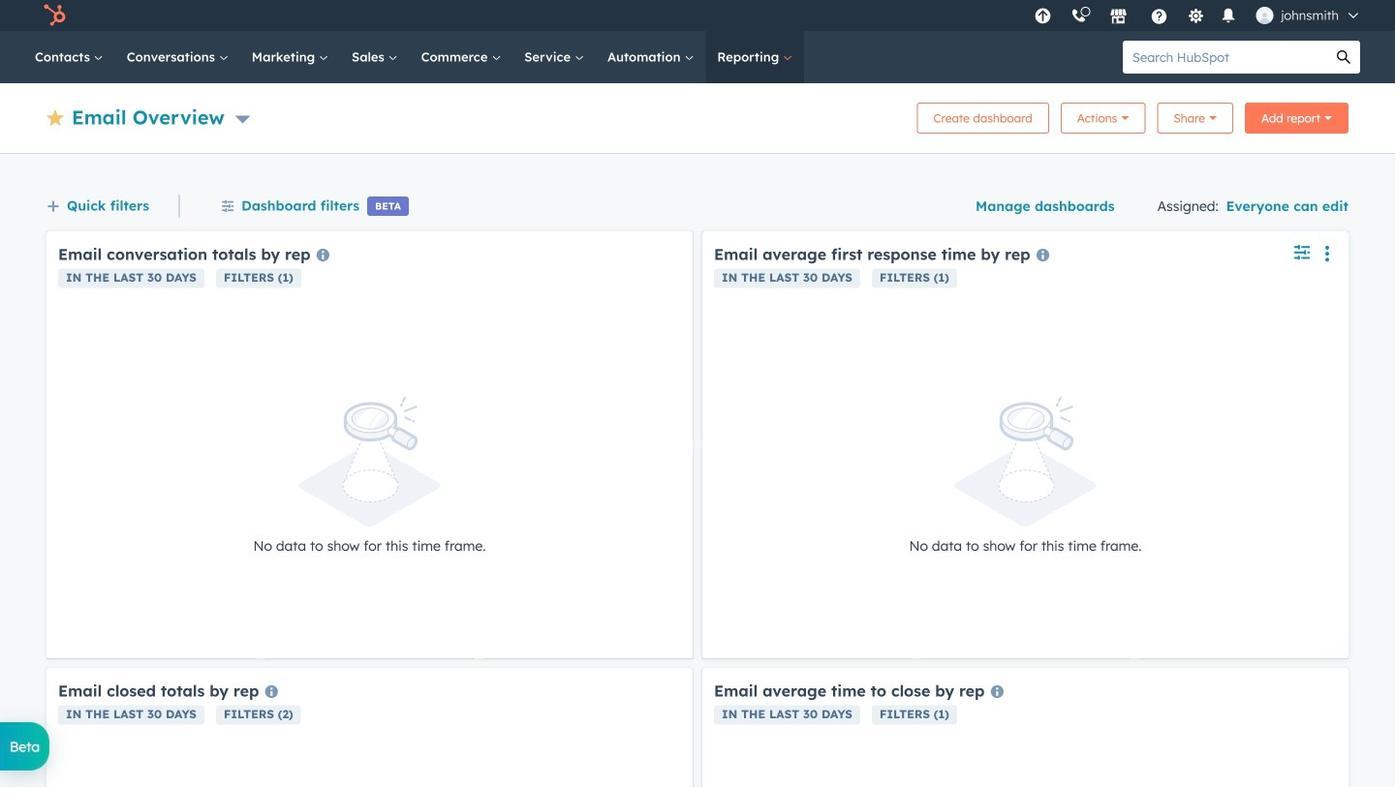 Task type: describe. For each thing, give the bounding box(es) containing it.
email average first response time by rep element
[[703, 232, 1349, 659]]

email closed totals by rep element
[[47, 669, 693, 788]]



Task type: locate. For each thing, give the bounding box(es) containing it.
banner
[[47, 97, 1349, 134]]

menu
[[1025, 0, 1372, 31]]

Search HubSpot search field
[[1123, 41, 1328, 74]]

email average time to close by rep element
[[703, 669, 1349, 788]]

john smith image
[[1256, 7, 1274, 24]]

marketplaces image
[[1110, 9, 1127, 26]]

email conversation totals by rep element
[[47, 232, 693, 659]]



Task type: vqa. For each thing, say whether or not it's contained in the screenshot.
'Contacts most recently created by source' ELEMENT
no



